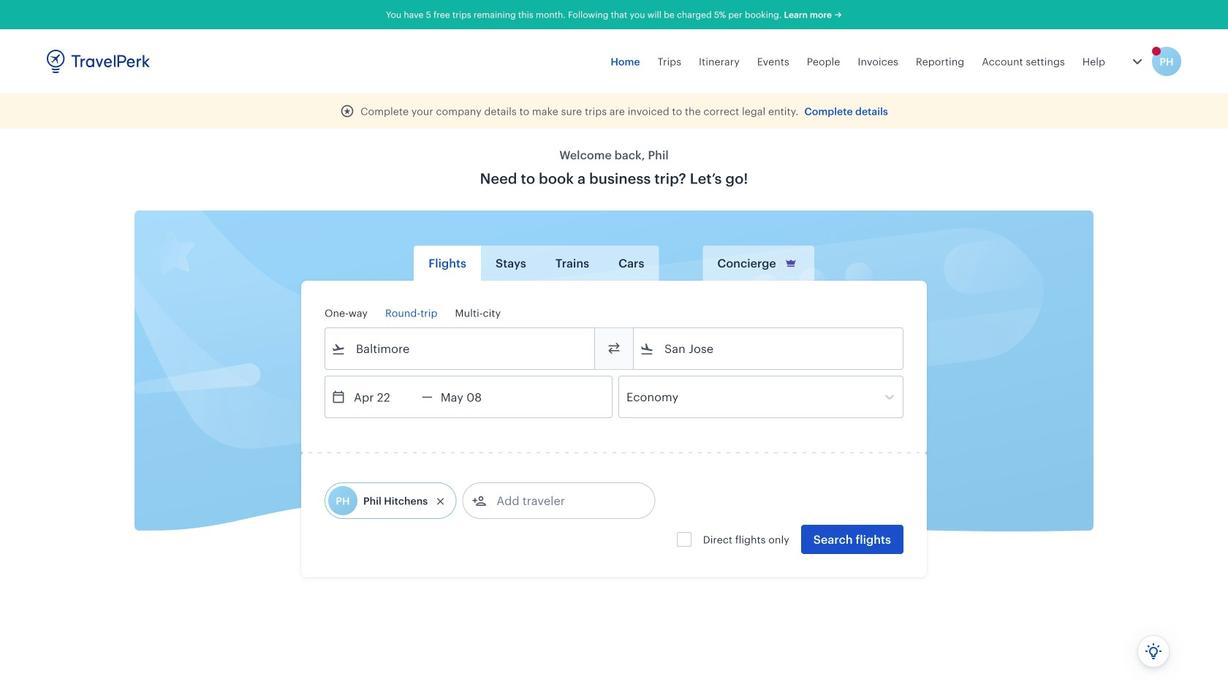 Task type: locate. For each thing, give the bounding box(es) containing it.
To search field
[[654, 337, 884, 360]]



Task type: describe. For each thing, give the bounding box(es) containing it.
Depart text field
[[346, 376, 422, 417]]

From search field
[[346, 337, 575, 360]]

Add traveler search field
[[486, 489, 638, 512]]

Return text field
[[433, 376, 509, 417]]



